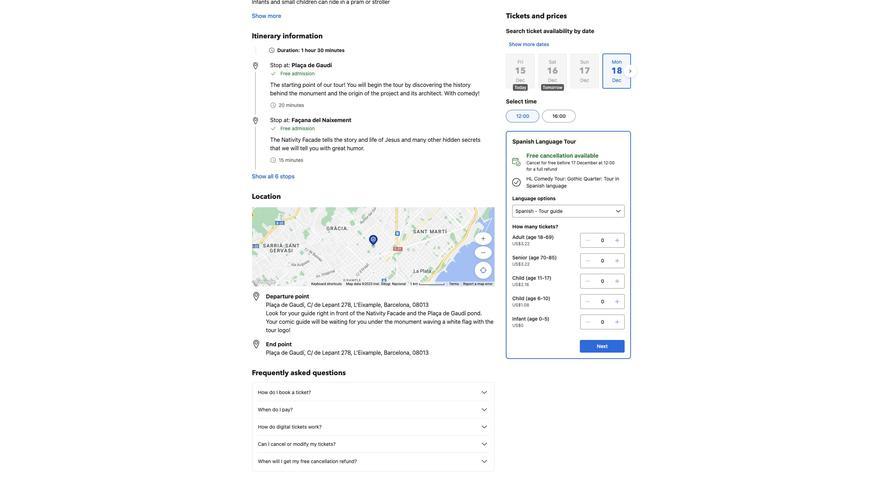 Task type: describe. For each thing, give the bounding box(es) containing it.
ticket
[[526, 28, 542, 34]]

show for show more dates
[[509, 41, 522, 47]]

child (age 11-17) us$2.16
[[512, 275, 551, 288]]

comedy!
[[457, 90, 480, 97]]

point inside the starting point of our tour! you will begin the tour by discovering the history behind the monument and the origin of the project and its architect. with comedy!
[[303, 82, 315, 88]]

the down begin
[[371, 90, 379, 97]]

next button
[[580, 341, 625, 353]]

questions
[[312, 369, 346, 378]]

tour inside the starting point of our tour! you will begin the tour by discovering the history behind the monument and the origin of the project and its architect. with comedy!
[[393, 82, 403, 88]]

search ticket availability by date
[[506, 28, 594, 34]]

de down logo!
[[281, 350, 288, 356]]

right
[[317, 311, 329, 317]]

and up ticket
[[532, 11, 545, 21]]

error
[[485, 282, 493, 286]]

show all 6 stops
[[252, 173, 295, 180]]

how for how do i book a ticket?
[[258, 390, 268, 396]]

and left life
[[358, 137, 368, 143]]

of inside departure point plaça de gaudí, c/ de lepant 278, l'eixample, barcelona, 08013 look for your guide right in front of the nativity facade and the plaça de gaudí pond. your comic guide will be waiting for you under the monument waving a white flag with the tour logo!
[[350, 311, 355, 317]]

free cancellation available cancel for free before 17 december at 12:00 for a full refund
[[526, 153, 615, 172]]

story
[[344, 137, 357, 143]]

0 vertical spatial spanish
[[512, 139, 534, 145]]

1 vertical spatial language
[[512, 196, 536, 202]]

location
[[252, 192, 281, 202]]

before
[[557, 160, 570, 166]]

a inside how do i book a ticket? dropdown button
[[292, 390, 294, 396]]

de up 'right'
[[314, 302, 321, 308]]

modify
[[293, 442, 309, 448]]

de down duration: 1 hour 30 minutes
[[308, 62, 315, 68]]

of left our
[[317, 82, 322, 88]]

the up with
[[443, 82, 452, 88]]

that
[[270, 145, 280, 152]]

0 for adult (age 18-69)
[[601, 238, 604, 244]]

gaudí, for departure
[[289, 302, 306, 308]]

you inside departure point plaça de gaudí, c/ de lepant 278, l'eixample, barcelona, 08013 look for your guide right in front of the nativity facade and the plaça de gaudí pond. your comic guide will be waiting for you under the monument waving a white flag with the tour logo!
[[357, 319, 367, 325]]

frequently asked questions
[[252, 369, 346, 378]]

adult (age 18-69) us$3.22
[[512, 234, 554, 247]]

its
[[411, 90, 417, 97]]

the down tour!
[[339, 90, 347, 97]]

sat
[[549, 59, 556, 65]]

del
[[312, 117, 321, 123]]

more for show more dates
[[523, 41, 535, 47]]

all
[[268, 173, 274, 180]]

full
[[537, 167, 543, 172]]

when will i get my free cancellation refund? button
[[258, 458, 489, 466]]

show more button
[[252, 12, 281, 20]]

69)
[[546, 234, 554, 240]]

we
[[282, 145, 289, 152]]

0 vertical spatial by
[[574, 28, 581, 34]]

spanish inside hl comedy tour: gothic quarter: tour in spanish language
[[526, 183, 545, 189]]

adult
[[512, 234, 525, 240]]

can i cancel or modify my tickets?
[[258, 442, 336, 448]]

c/ for departure
[[307, 302, 313, 308]]

6-
[[537, 296, 543, 302]]

search
[[506, 28, 525, 34]]

map region
[[252, 208, 495, 287]]

0 vertical spatial my
[[310, 442, 317, 448]]

ticket?
[[296, 390, 311, 396]]

architect.
[[419, 90, 443, 97]]

naixement
[[322, 117, 351, 123]]

stop for stop at: plaça de gaudí
[[270, 62, 282, 68]]

will inside the starting point of our tour! you will begin the tour by discovering the history behind the monument and the origin of the project and its architect. with comedy!
[[358, 82, 366, 88]]

the for the nativity facade tells the story and life of jesus and many other hidden secrets that we will tell you with great humor.
[[270, 137, 280, 143]]

great
[[332, 145, 345, 152]]

you inside the nativity facade tells the story and life of jesus and many other hidden secrets that we will tell you with great humor.
[[309, 145, 319, 152]]

c/ for end
[[307, 350, 313, 356]]

front
[[336, 311, 348, 317]]

dec inside sun 17 dec
[[580, 77, 589, 83]]

0 vertical spatial minutes
[[325, 47, 345, 53]]

minutes for plaça de gaudí
[[286, 102, 304, 108]]

18-
[[538, 234, 546, 240]]

origin
[[349, 90, 363, 97]]

with
[[444, 90, 456, 97]]

gaudí inside departure point plaça de gaudí, c/ de lepant 278, l'eixample, barcelona, 08013 look for your guide right in front of the nativity facade and the plaça de gaudí pond. your comic guide will be waiting for you under the monument waving a white flag with the tour logo!
[[451, 311, 466, 317]]

refund
[[544, 167, 557, 172]]

i for book
[[277, 390, 278, 396]]

with inside departure point plaça de gaudí, c/ de lepant 278, l'eixample, barcelona, 08013 look for your guide right in front of the nativity facade and the plaça de gaudí pond. your comic guide will be waiting for you under the monument waving a white flag with the tour logo!
[[473, 319, 484, 325]]

shortcuts
[[327, 282, 342, 286]]

de down departure
[[281, 302, 288, 308]]

report a map error link
[[463, 282, 493, 286]]

how do digital tickets work? button
[[258, 423, 489, 432]]

the right flag
[[485, 319, 494, 325]]

prices
[[546, 11, 567, 21]]

l'eixample, for end
[[354, 350, 382, 356]]

6
[[275, 173, 279, 180]]

under
[[368, 319, 383, 325]]

digital
[[277, 424, 290, 430]]

08013 for end point plaça de gaudí, c/ de lepant 278, l'eixample, barcelona, 08013
[[412, 350, 429, 356]]

senior
[[512, 255, 527, 261]]

gaudí, for end
[[289, 350, 306, 356]]

0 vertical spatial 17
[[579, 65, 590, 77]]

stop for stop at: façana del naixement
[[270, 117, 282, 123]]

for up full
[[541, 160, 547, 166]]

duration: 1 hour 30 minutes
[[277, 47, 345, 53]]

1 km
[[410, 282, 419, 286]]

de up "white" on the bottom right of page
[[443, 311, 449, 317]]

and left its
[[400, 90, 410, 97]]

cancel
[[526, 160, 540, 166]]

cancellation inside free cancellation available cancel for free before 17 december at 12:00 for a full refund
[[540, 153, 573, 159]]

0 horizontal spatial my
[[292, 459, 299, 465]]

us$3.22 for adult
[[512, 241, 530, 247]]

dec for 16
[[548, 77, 557, 83]]

©2023
[[362, 282, 372, 286]]

humor.
[[347, 145, 365, 152]]

next
[[597, 344, 608, 350]]

waiting
[[329, 319, 347, 325]]

15 minutes
[[279, 157, 303, 163]]

quarter:
[[584, 176, 602, 182]]

1 vertical spatial many
[[524, 224, 538, 230]]

time
[[525, 98, 537, 105]]

us$0
[[512, 323, 524, 329]]

70-
[[540, 255, 549, 261]]

km
[[413, 282, 418, 286]]

infant
[[512, 316, 526, 322]]

departure
[[266, 294, 294, 300]]

and down our
[[328, 90, 337, 97]]

itinerary information
[[252, 31, 323, 41]]

i inside can i cancel or modify my tickets? dropdown button
[[268, 442, 269, 448]]

us$2.16
[[512, 282, 529, 288]]

tickets and prices
[[506, 11, 567, 21]]

(age for 18-
[[526, 234, 536, 240]]

the right the front
[[356, 311, 365, 317]]

map
[[477, 282, 484, 286]]

date
[[582, 28, 594, 34]]

us$3.22 for senior
[[512, 262, 530, 267]]

select time
[[506, 98, 537, 105]]

0 vertical spatial tour
[[564, 139, 576, 145]]

keyboard shortcuts button
[[311, 282, 342, 287]]

tour inside departure point plaça de gaudí, c/ de lepant 278, l'eixample, barcelona, 08013 look for your guide right in front of the nativity facade and the plaça de gaudí pond. your comic guide will be waiting for you under the monument waving a white flag with the tour logo!
[[266, 327, 276, 334]]

availability
[[543, 28, 573, 34]]

hidden
[[443, 137, 460, 143]]

report a map error
[[463, 282, 493, 286]]

1 km button
[[408, 282, 447, 287]]

more for show more
[[268, 13, 281, 19]]

0 vertical spatial 1
[[301, 47, 304, 53]]

jesus
[[385, 137, 400, 143]]

select
[[506, 98, 523, 105]]

stops
[[280, 173, 295, 180]]

nativity inside departure point plaça de gaudí, c/ de lepant 278, l'eixample, barcelona, 08013 look for your guide right in front of the nativity facade and the plaça de gaudí pond. your comic guide will be waiting for you under the monument waving a white flag with the tour logo!
[[366, 311, 386, 317]]

20
[[279, 102, 285, 108]]

sat 16 dec tomorrow
[[543, 59, 562, 90]]

admission for façana
[[292, 125, 315, 131]]

for down cancel
[[526, 167, 532, 172]]

a left 'map'
[[475, 282, 476, 286]]

nacional
[[392, 282, 406, 286]]

inst.
[[373, 282, 380, 286]]

refund?
[[340, 459, 357, 465]]

many inside the nativity facade tells the story and life of jesus and many other hidden secrets that we will tell you with great humor.
[[412, 137, 426, 143]]

free for will
[[301, 459, 310, 465]]

of right origin
[[364, 90, 370, 97]]

will inside departure point plaça de gaudí, c/ de lepant 278, l'eixample, barcelona, 08013 look for your guide right in front of the nativity facade and the plaça de gaudí pond. your comic guide will be waiting for you under the monument waving a white flag with the tour logo!
[[312, 319, 320, 325]]

map data ©2023 inst. geogr. nacional
[[346, 282, 406, 286]]

1 inside button
[[410, 282, 412, 286]]

plaça up waving on the left
[[428, 311, 442, 317]]

1 vertical spatial guide
[[296, 319, 310, 325]]

the for the starting point of our tour! you will begin the tour by discovering the history behind the monument and the origin of the project and its architect. with comedy!
[[270, 82, 280, 88]]

85)
[[549, 255, 557, 261]]

barcelona, for end point plaça de gaudí, c/ de lepant 278, l'eixample, barcelona, 08013
[[384, 350, 411, 356]]

the down starting
[[289, 90, 297, 97]]

tomorrow
[[543, 85, 562, 90]]

0-
[[539, 316, 544, 322]]

can
[[258, 442, 267, 448]]

0 horizontal spatial 12:00
[[516, 113, 529, 119]]

discovering
[[413, 82, 442, 88]]



Task type: locate. For each thing, give the bounding box(es) containing it.
stop at: plaça de gaudí
[[270, 62, 332, 68]]

how up can
[[258, 424, 268, 430]]

1 vertical spatial tour
[[266, 327, 276, 334]]

how up adult
[[512, 224, 523, 230]]

admission down stop at: plaça de gaudí at left top
[[292, 71, 315, 76]]

1 dec from the left
[[516, 77, 525, 83]]

tickets? up 69)
[[539, 224, 558, 230]]

(age for 70-
[[529, 255, 539, 261]]

0 vertical spatial in
[[615, 176, 619, 182]]

plaça for end point plaça de gaudí, c/ de lepant 278, l'eixample, barcelona, 08013
[[266, 350, 280, 356]]

17)
[[544, 275, 551, 281]]

how for how do digital tickets work?
[[258, 424, 268, 430]]

for right waiting
[[349, 319, 356, 325]]

0 horizontal spatial 1
[[301, 47, 304, 53]]

2 vertical spatial point
[[278, 342, 292, 348]]

2 0 from the top
[[601, 258, 604, 264]]

facade
[[302, 137, 321, 143], [387, 311, 405, 317]]

terms link
[[449, 282, 459, 286]]

tickets?
[[539, 224, 558, 230], [318, 442, 336, 448]]

i for pay?
[[280, 407, 281, 413]]

1 horizontal spatial by
[[574, 28, 581, 34]]

2 at: from the top
[[284, 117, 290, 123]]

1 vertical spatial gaudí,
[[289, 350, 306, 356]]

0 for infant (age 0-5)
[[601, 319, 604, 325]]

comedy
[[534, 176, 553, 182]]

the inside the starting point of our tour! you will begin the tour by discovering the history behind the monument and the origin of the project and its architect. with comedy!
[[270, 82, 280, 88]]

show more dates button
[[506, 38, 552, 51]]

us$1.08
[[512, 303, 529, 308]]

admission
[[292, 71, 315, 76], [292, 125, 315, 131]]

for
[[541, 160, 547, 166], [526, 167, 532, 172], [280, 311, 287, 317], [349, 319, 356, 325]]

0 for senior (age 70-85)
[[601, 258, 604, 264]]

0 vertical spatial gaudí,
[[289, 302, 306, 308]]

a inside departure point plaça de gaudí, c/ de lepant 278, l'eixample, barcelona, 08013 look for your guide right in front of the nativity facade and the plaça de gaudí pond. your comic guide will be waiting for you under the monument waving a white flag with the tour logo!
[[442, 319, 445, 325]]

when will i get my free cancellation refund?
[[258, 459, 357, 465]]

point for departure
[[295, 294, 309, 300]]

2 l'eixample, from the top
[[354, 350, 382, 356]]

plaça
[[292, 62, 306, 68], [266, 302, 280, 308], [428, 311, 442, 317], [266, 350, 280, 356]]

when for when will i get my free cancellation refund?
[[258, 459, 271, 465]]

08013 inside end point plaça de gaudí, c/ de lepant 278, l'eixample, barcelona, 08013
[[412, 350, 429, 356]]

1 horizontal spatial facade
[[387, 311, 405, 317]]

1 horizontal spatial tickets?
[[539, 224, 558, 230]]

secrets
[[462, 137, 480, 143]]

stop down "duration:"
[[270, 62, 282, 68]]

minutes for façana del naixement
[[285, 157, 303, 163]]

0 vertical spatial nativity
[[281, 137, 301, 143]]

monument inside departure point plaça de gaudí, c/ de lepant 278, l'eixample, barcelona, 08013 look for your guide right in front of the nativity facade and the plaça de gaudí pond. your comic guide will be waiting for you under the monument waving a white flag with the tour logo!
[[394, 319, 422, 325]]

point for end
[[278, 342, 292, 348]]

i inside how do i book a ticket? dropdown button
[[277, 390, 278, 396]]

child (age 6-10) us$1.08
[[512, 296, 550, 308]]

white
[[447, 319, 461, 325]]

1 child from the top
[[512, 275, 524, 281]]

you right tell
[[309, 145, 319, 152]]

how for how many tickets?
[[512, 224, 523, 230]]

behind
[[270, 90, 288, 97]]

2 vertical spatial minutes
[[285, 157, 303, 163]]

many
[[412, 137, 426, 143], [524, 224, 538, 230]]

1 vertical spatial stop
[[270, 117, 282, 123]]

monument left waving on the left
[[394, 319, 422, 325]]

2 08013 from the top
[[412, 350, 429, 356]]

16:00
[[552, 113, 566, 119]]

facade inside departure point plaça de gaudí, c/ de lepant 278, l'eixample, barcelona, 08013 look for your guide right in front of the nativity facade and the plaça de gaudí pond. your comic guide will be waiting for you under the monument waving a white flag with the tour logo!
[[387, 311, 405, 317]]

c/ inside departure point plaça de gaudí, c/ de lepant 278, l'eixample, barcelona, 08013 look for your guide right in front of the nativity facade and the plaça de gaudí pond. your comic guide will be waiting for you under the monument waving a white flag with the tour logo!
[[307, 302, 313, 308]]

free admission down stop at: plaça de gaudí at left top
[[280, 71, 315, 76]]

12:00 right the at
[[604, 160, 615, 166]]

0 horizontal spatial gaudí
[[316, 62, 332, 68]]

(age for 0-
[[527, 316, 538, 322]]

2 barcelona, from the top
[[384, 350, 411, 356]]

0 vertical spatial c/
[[307, 302, 313, 308]]

dec up today
[[516, 77, 525, 83]]

1 vertical spatial when
[[258, 459, 271, 465]]

0 vertical spatial tickets?
[[539, 224, 558, 230]]

0 vertical spatial 08013
[[412, 302, 429, 308]]

(age inside the senior (age 70-85) us$3.22
[[529, 255, 539, 261]]

free admission for plaça de gaudí
[[280, 71, 315, 76]]

15 inside fri 15 dec today
[[515, 65, 526, 77]]

1 at: from the top
[[284, 62, 290, 68]]

will left the be
[[312, 319, 320, 325]]

language
[[546, 183, 567, 189]]

2 child from the top
[[512, 296, 524, 302]]

1 horizontal spatial my
[[310, 442, 317, 448]]

15 down the fri
[[515, 65, 526, 77]]

the up the great in the left top of the page
[[334, 137, 343, 143]]

by left discovering at the top
[[405, 82, 411, 88]]

0 vertical spatial many
[[412, 137, 426, 143]]

barcelona, inside end point plaça de gaudí, c/ de lepant 278, l'eixample, barcelona, 08013
[[384, 350, 411, 356]]

tickets? inside dropdown button
[[318, 442, 336, 448]]

i left get
[[281, 459, 282, 465]]

1 vertical spatial tickets?
[[318, 442, 336, 448]]

0 vertical spatial barcelona,
[[384, 302, 411, 308]]

do
[[269, 390, 275, 396], [272, 407, 278, 413], [269, 424, 275, 430]]

0 horizontal spatial tour
[[266, 327, 276, 334]]

0 horizontal spatial monument
[[299, 90, 326, 97]]

1 when from the top
[[258, 407, 271, 413]]

and right jesus
[[401, 137, 411, 143]]

(age left 70-
[[529, 255, 539, 261]]

plaça inside end point plaça de gaudí, c/ de lepant 278, l'eixample, barcelona, 08013
[[266, 350, 280, 356]]

plaça down "duration:"
[[292, 62, 306, 68]]

1 vertical spatial admission
[[292, 125, 315, 131]]

1 horizontal spatial 12:00
[[604, 160, 615, 166]]

1 horizontal spatial gaudí
[[451, 311, 466, 317]]

dec inside the sat 16 dec tomorrow
[[548, 77, 557, 83]]

12:00
[[516, 113, 529, 119], [604, 160, 615, 166]]

i inside the when do i pay? dropdown button
[[280, 407, 281, 413]]

1 free admission from the top
[[280, 71, 315, 76]]

08013 for departure point plaça de gaudí, c/ de lepant 278, l'eixample, barcelona, 08013 look for your guide right in front of the nativity facade and the plaça de gaudí pond. your comic guide will be waiting for you under the monument waving a white flag with the tour logo!
[[412, 302, 429, 308]]

1 vertical spatial with
[[473, 319, 484, 325]]

0 vertical spatial monument
[[299, 90, 326, 97]]

i right can
[[268, 442, 269, 448]]

barcelona, inside departure point plaça de gaudí, c/ de lepant 278, l'eixample, barcelona, 08013 look for your guide right in front of the nativity facade and the plaça de gaudí pond. your comic guide will be waiting for you under the monument waving a white flag with the tour logo!
[[384, 302, 411, 308]]

map
[[346, 282, 353, 286]]

15 down we
[[279, 157, 284, 163]]

minutes right 20
[[286, 102, 304, 108]]

how inside the how do digital tickets work? dropdown button
[[258, 424, 268, 430]]

free up we
[[280, 125, 290, 131]]

my right get
[[292, 459, 299, 465]]

show for show more
[[252, 13, 266, 19]]

cancellation up before
[[540, 153, 573, 159]]

child inside child (age 6-10) us$1.08
[[512, 296, 524, 302]]

google image
[[254, 278, 277, 287]]

spanish down hl
[[526, 183, 545, 189]]

l'eixample, up under at the bottom
[[354, 302, 382, 308]]

and down 1 km
[[407, 311, 416, 317]]

0 vertical spatial language
[[536, 139, 563, 145]]

frequently
[[252, 369, 289, 378]]

december
[[577, 160, 597, 166]]

lepant inside end point plaça de gaudí, c/ de lepant 278, l'eixample, barcelona, 08013
[[322, 350, 340, 356]]

point right end
[[278, 342, 292, 348]]

i inside when will i get my free cancellation refund? dropdown button
[[281, 459, 282, 465]]

gaudí, up frequently asked questions
[[289, 350, 306, 356]]

when for when do i pay?
[[258, 407, 271, 413]]

2 vertical spatial how
[[258, 424, 268, 430]]

hl comedy tour: gothic quarter: tour in spanish language
[[526, 176, 619, 189]]

0 vertical spatial how
[[512, 224, 523, 230]]

itinerary
[[252, 31, 281, 41]]

0 vertical spatial lepant
[[322, 302, 340, 308]]

senior (age 70-85) us$3.22
[[512, 255, 557, 267]]

0 vertical spatial 15
[[515, 65, 526, 77]]

08013 up waving on the left
[[412, 302, 429, 308]]

cancellation inside dropdown button
[[311, 459, 338, 465]]

1 us$3.22 from the top
[[512, 241, 530, 247]]

1 vertical spatial do
[[272, 407, 278, 413]]

(age left 18-
[[526, 234, 536, 240]]

278, for end
[[341, 350, 352, 356]]

available
[[574, 153, 599, 159]]

0 vertical spatial guide
[[301, 311, 315, 317]]

you
[[347, 82, 356, 88]]

lepant inside departure point plaça de gaudí, c/ de lepant 278, l'eixample, barcelona, 08013 look for your guide right in front of the nativity facade and the plaça de gaudí pond. your comic guide will be waiting for you under the monument waving a white flag with the tour logo!
[[322, 302, 340, 308]]

facade up tell
[[302, 137, 321, 143]]

do left pay?
[[272, 407, 278, 413]]

i for get
[[281, 459, 282, 465]]

1 horizontal spatial free
[[548, 160, 556, 166]]

the up project
[[383, 82, 392, 88]]

0 vertical spatial at:
[[284, 62, 290, 68]]

the starting point of our tour! you will begin the tour by discovering the history behind the monument and the origin of the project and its architect. with comedy!
[[270, 82, 480, 97]]

with down pond.
[[473, 319, 484, 325]]

1 vertical spatial in
[[330, 311, 335, 317]]

de
[[308, 62, 315, 68], [281, 302, 288, 308], [314, 302, 321, 308], [443, 311, 449, 317], [281, 350, 288, 356], [314, 350, 321, 356]]

1 admission from the top
[[292, 71, 315, 76]]

at: for façana del naixement
[[284, 117, 290, 123]]

1 vertical spatial lepant
[[322, 350, 340, 356]]

do for pay?
[[272, 407, 278, 413]]

of inside the nativity facade tells the story and life of jesus and many other hidden secrets that we will tell you with great humor.
[[378, 137, 384, 143]]

10)
[[543, 296, 550, 302]]

logo!
[[278, 327, 291, 334]]

the up that
[[270, 137, 280, 143]]

how do digital tickets work?
[[258, 424, 322, 430]]

278, for departure
[[341, 302, 352, 308]]

0 vertical spatial child
[[512, 275, 524, 281]]

0 horizontal spatial tour
[[564, 139, 576, 145]]

terms
[[449, 282, 459, 286]]

lepant up the questions
[[322, 350, 340, 356]]

0 vertical spatial admission
[[292, 71, 315, 76]]

more inside the show more dates button
[[523, 41, 535, 47]]

tour
[[393, 82, 403, 88], [266, 327, 276, 334]]

5 0 from the top
[[601, 319, 604, 325]]

1 horizontal spatial more
[[523, 41, 535, 47]]

1 0 from the top
[[601, 238, 604, 244]]

0 horizontal spatial you
[[309, 145, 319, 152]]

plaça up look
[[266, 302, 280, 308]]

gothic
[[567, 176, 582, 182]]

how down frequently on the left bottom of the page
[[258, 390, 268, 396]]

(age left 11-
[[526, 275, 536, 281]]

at: for plaça de gaudí
[[284, 62, 290, 68]]

0 vertical spatial show
[[252, 13, 266, 19]]

1 vertical spatial free
[[301, 459, 310, 465]]

in inside hl comedy tour: gothic quarter: tour in spanish language
[[615, 176, 619, 182]]

show all 6 stops button
[[252, 172, 295, 181]]

0 horizontal spatial many
[[412, 137, 426, 143]]

1 horizontal spatial monument
[[394, 319, 422, 325]]

1 vertical spatial by
[[405, 82, 411, 88]]

2 horizontal spatial dec
[[580, 77, 589, 83]]

2 stop from the top
[[270, 117, 282, 123]]

0 horizontal spatial 15
[[279, 157, 284, 163]]

l'eixample, inside end point plaça de gaudí, c/ de lepant 278, l'eixample, barcelona, 08013
[[354, 350, 382, 356]]

278, inside departure point plaça de gaudí, c/ de lepant 278, l'eixample, barcelona, 08013 look for your guide right in front of the nativity facade and the plaça de gaudí pond. your comic guide will be waiting for you under the monument waving a white flag with the tour logo!
[[341, 302, 352, 308]]

(age for 6-
[[526, 296, 536, 302]]

0 vertical spatial gaudí
[[316, 62, 332, 68]]

a inside free cancellation available cancel for free before 17 december at 12:00 for a full refund
[[533, 167, 536, 172]]

point right starting
[[303, 82, 315, 88]]

12:00 inside free cancellation available cancel for free before 17 december at 12:00 for a full refund
[[604, 160, 615, 166]]

i
[[277, 390, 278, 396], [280, 407, 281, 413], [268, 442, 269, 448], [281, 459, 282, 465]]

show left all
[[252, 173, 266, 180]]

2 the from the top
[[270, 137, 280, 143]]

i left book
[[277, 390, 278, 396]]

of right the front
[[350, 311, 355, 317]]

tour inside hl comedy tour: gothic quarter: tour in spanish language
[[604, 176, 614, 182]]

how many tickets?
[[512, 224, 558, 230]]

1 vertical spatial c/
[[307, 350, 313, 356]]

point inside departure point plaça de gaudí, c/ de lepant 278, l'eixample, barcelona, 08013 look for your guide right in front of the nativity facade and the plaça de gaudí pond. your comic guide will be waiting for you under the monument waving a white flag with the tour logo!
[[295, 294, 309, 300]]

08013 down waving on the left
[[412, 350, 429, 356]]

show for show all 6 stops
[[252, 173, 266, 180]]

stop at: façana del naixement
[[270, 117, 351, 123]]

free for plaça
[[280, 71, 290, 76]]

monument
[[299, 90, 326, 97], [394, 319, 422, 325]]

facade down nacional
[[387, 311, 405, 317]]

a left "white" on the bottom right of page
[[442, 319, 445, 325]]

11-
[[537, 275, 544, 281]]

point up your
[[295, 294, 309, 300]]

will inside dropdown button
[[272, 459, 280, 465]]

in right quarter:
[[615, 176, 619, 182]]

show more
[[252, 13, 281, 19]]

in inside departure point plaça de gaudí, c/ de lepant 278, l'eixample, barcelona, 08013 look for your guide right in front of the nativity facade and the plaça de gaudí pond. your comic guide will be waiting for you under the monument waving a white flag with the tour logo!
[[330, 311, 335, 317]]

gaudí
[[316, 62, 332, 68], [451, 311, 466, 317]]

sun
[[580, 59, 589, 65]]

the up waving on the left
[[418, 311, 426, 317]]

language
[[536, 139, 563, 145], [512, 196, 536, 202]]

work?
[[308, 424, 322, 430]]

begin
[[368, 82, 382, 88]]

free up refund
[[548, 160, 556, 166]]

2 us$3.22 from the top
[[512, 262, 530, 267]]

do for tickets
[[269, 424, 275, 430]]

0 vertical spatial 12:00
[[516, 113, 529, 119]]

free admission for façana del naixement
[[280, 125, 315, 131]]

lepant for departure
[[322, 302, 340, 308]]

more inside show more button
[[268, 13, 281, 19]]

in right 'right'
[[330, 311, 335, 317]]

0 vertical spatial free admission
[[280, 71, 315, 76]]

flag
[[462, 319, 472, 325]]

do inside the how do digital tickets work? dropdown button
[[269, 424, 275, 430]]

do for book
[[269, 390, 275, 396]]

de up the questions
[[314, 350, 321, 356]]

l'eixample, inside departure point plaça de gaudí, c/ de lepant 278, l'eixample, barcelona, 08013 look for your guide right in front of the nativity facade and the plaça de gaudí pond. your comic guide will be waiting for you under the monument waving a white flag with the tour logo!
[[354, 302, 382, 308]]

do left book
[[269, 390, 275, 396]]

the up behind
[[270, 82, 280, 88]]

with down tells
[[320, 145, 331, 152]]

gaudí down 30 at left top
[[316, 62, 332, 68]]

façana
[[292, 117, 311, 123]]

1 horizontal spatial in
[[615, 176, 619, 182]]

17
[[579, 65, 590, 77], [571, 160, 576, 166]]

plaça for stop at: plaça de gaudí
[[292, 62, 306, 68]]

1 vertical spatial more
[[523, 41, 535, 47]]

1 gaudí, from the top
[[289, 302, 306, 308]]

1 vertical spatial my
[[292, 459, 299, 465]]

c/ up asked
[[307, 350, 313, 356]]

0 vertical spatial stop
[[270, 62, 282, 68]]

1 vertical spatial you
[[357, 319, 367, 325]]

2 vertical spatial free
[[526, 153, 539, 159]]

1 c/ from the top
[[307, 302, 313, 308]]

17 inside free cancellation available cancel for free before 17 december at 12:00 for a full refund
[[571, 160, 576, 166]]

the right under at the bottom
[[384, 319, 393, 325]]

child for child (age 6-10)
[[512, 296, 524, 302]]

show down search
[[509, 41, 522, 47]]

tour up project
[[393, 82, 403, 88]]

dec up tomorrow
[[548, 77, 557, 83]]

of
[[317, 82, 322, 88], [364, 90, 370, 97], [378, 137, 384, 143], [350, 311, 355, 317]]

and inside departure point plaça de gaudí, c/ de lepant 278, l'eixample, barcelona, 08013 look for your guide right in front of the nativity facade and the plaça de gaudí pond. your comic guide will be waiting for you under the monument waving a white flag with the tour logo!
[[407, 311, 416, 317]]

dec for 15
[[516, 77, 525, 83]]

guide down your
[[296, 319, 310, 325]]

1 horizontal spatial tour
[[604, 176, 614, 182]]

barcelona, for departure point plaça de gaudí, c/ de lepant 278, l'eixample, barcelona, 08013 look for your guide right in front of the nativity facade and the plaça de gaudí pond. your comic guide will be waiting for you under the monument waving a white flag with the tour logo!
[[384, 302, 411, 308]]

tour right quarter:
[[604, 176, 614, 182]]

free admission down façana
[[280, 125, 315, 131]]

spanish language tour
[[512, 139, 576, 145]]

1 vertical spatial point
[[295, 294, 309, 300]]

4 0 from the top
[[601, 299, 604, 305]]

monument inside the starting point of our tour! you will begin the tour by discovering the history behind the monument and the origin of the project and its architect. with comedy!
[[299, 90, 326, 97]]

cancellation left refund?
[[311, 459, 338, 465]]

30
[[317, 47, 324, 53]]

a left full
[[533, 167, 536, 172]]

gaudí,
[[289, 302, 306, 308], [289, 350, 306, 356]]

0 vertical spatial you
[[309, 145, 319, 152]]

2 lepant from the top
[[322, 350, 340, 356]]

nativity inside the nativity facade tells the story and life of jesus and many other hidden secrets that we will tell you with great humor.
[[281, 137, 301, 143]]

region containing 15
[[500, 51, 637, 92]]

1 the from the top
[[270, 82, 280, 88]]

08013
[[412, 302, 429, 308], [412, 350, 429, 356]]

0 horizontal spatial by
[[405, 82, 411, 88]]

2 when from the top
[[258, 459, 271, 465]]

look
[[266, 311, 278, 317]]

2 278, from the top
[[341, 350, 352, 356]]

2 dec from the left
[[548, 77, 557, 83]]

1 horizontal spatial cancellation
[[540, 153, 573, 159]]

by inside the starting point of our tour! you will begin the tour by discovering the history behind the monument and the origin of the project and its architect. with comedy!
[[405, 82, 411, 88]]

will inside the nativity facade tells the story and life of jesus and many other hidden secrets that we will tell you with great humor.
[[291, 145, 299, 152]]

(age for 11-
[[526, 275, 536, 281]]

0 horizontal spatial in
[[330, 311, 335, 317]]

2 free admission from the top
[[280, 125, 315, 131]]

free inside free cancellation available cancel for free before 17 december at 12:00 for a full refund
[[526, 153, 539, 159]]

you left under at the bottom
[[357, 319, 367, 325]]

0 vertical spatial free
[[548, 160, 556, 166]]

0 vertical spatial with
[[320, 145, 331, 152]]

(age left 6-
[[526, 296, 536, 302]]

of right life
[[378, 137, 384, 143]]

us$3.22 inside the senior (age 70-85) us$3.22
[[512, 262, 530, 267]]

gaudí, inside end point plaça de gaudí, c/ de lepant 278, l'eixample, barcelona, 08013
[[289, 350, 306, 356]]

1 lepant from the top
[[322, 302, 340, 308]]

with inside the nativity facade tells the story and life of jesus and many other hidden secrets that we will tell you with great humor.
[[320, 145, 331, 152]]

1 08013 from the top
[[412, 302, 429, 308]]

free
[[548, 160, 556, 166], [301, 459, 310, 465]]

your
[[288, 311, 300, 317]]

0 horizontal spatial free
[[301, 459, 310, 465]]

3 0 from the top
[[601, 278, 604, 284]]

278, up the front
[[341, 302, 352, 308]]

lepant for end
[[322, 350, 340, 356]]

do inside how do i book a ticket? dropdown button
[[269, 390, 275, 396]]

3 dec from the left
[[580, 77, 589, 83]]

1 vertical spatial the
[[270, 137, 280, 143]]

the inside the nativity facade tells the story and life of jesus and many other hidden secrets that we will tell you with great humor.
[[334, 137, 343, 143]]

278, up the questions
[[341, 350, 352, 356]]

(age inside child (age 11-17) us$2.16
[[526, 275, 536, 281]]

0 for child (age 6-10)
[[601, 299, 604, 305]]

1 vertical spatial spanish
[[526, 183, 545, 189]]

plaça for departure point plaça de gaudí, c/ de lepant 278, l'eixample, barcelona, 08013 look for your guide right in front of the nativity facade and the plaça de gaudí pond. your comic guide will be waiting for you under the monument waving a white flag with the tour logo!
[[266, 302, 280, 308]]

1 vertical spatial free admission
[[280, 125, 315, 131]]

1 vertical spatial child
[[512, 296, 524, 302]]

options
[[537, 196, 556, 202]]

(age inside child (age 6-10) us$1.08
[[526, 296, 536, 302]]

0 horizontal spatial with
[[320, 145, 331, 152]]

us$3.22 inside adult (age 18-69) us$3.22
[[512, 241, 530, 247]]

nativity up under at the bottom
[[366, 311, 386, 317]]

08013 inside departure point plaça de gaudí, c/ de lepant 278, l'eixample, barcelona, 08013 look for your guide right in front of the nativity facade and the plaça de gaudí pond. your comic guide will be waiting for you under the monument waving a white flag with the tour logo!
[[412, 302, 429, 308]]

16
[[547, 65, 558, 77]]

1 left "hour"
[[301, 47, 304, 53]]

2 gaudí, from the top
[[289, 350, 306, 356]]

1 vertical spatial l'eixample,
[[354, 350, 382, 356]]

child for child (age 11-17)
[[512, 275, 524, 281]]

0 for child (age 11-17)
[[601, 278, 604, 284]]

child inside child (age 11-17) us$2.16
[[512, 275, 524, 281]]

free for façana
[[280, 125, 290, 131]]

child up us$1.08
[[512, 296, 524, 302]]

free up cancel
[[526, 153, 539, 159]]

free for cancellation
[[548, 160, 556, 166]]

how inside how do i book a ticket? dropdown button
[[258, 390, 268, 396]]

0 vertical spatial 278,
[[341, 302, 352, 308]]

nativity up we
[[281, 137, 301, 143]]

will right you
[[358, 82, 366, 88]]

c/ inside end point plaça de gaudí, c/ de lepant 278, l'eixample, barcelona, 08013
[[307, 350, 313, 356]]

1 vertical spatial show
[[509, 41, 522, 47]]

(age inside the infant (age 0-5) us$0
[[527, 316, 538, 322]]

(age inside adult (age 18-69) us$3.22
[[526, 234, 536, 240]]

1 278, from the top
[[341, 302, 352, 308]]

0
[[601, 238, 604, 244], [601, 258, 604, 264], [601, 278, 604, 284], [601, 299, 604, 305], [601, 319, 604, 325]]

dec inside fri 15 dec today
[[516, 77, 525, 83]]

tells
[[322, 137, 333, 143]]

278, inside end point plaça de gaudí, c/ de lepant 278, l'eixample, barcelona, 08013
[[341, 350, 352, 356]]

free inside dropdown button
[[301, 459, 310, 465]]

gaudí, inside departure point plaça de gaudí, c/ de lepant 278, l'eixample, barcelona, 08013 look for your guide right in front of the nativity facade and the plaça de gaudí pond. your comic guide will be waiting for you under the monument waving a white flag with the tour logo!
[[289, 302, 306, 308]]

1 stop from the top
[[270, 62, 282, 68]]

1 vertical spatial tour
[[604, 176, 614, 182]]

more up the 'itinerary'
[[268, 13, 281, 19]]

keyboard
[[311, 282, 326, 286]]

history
[[453, 82, 471, 88]]

facade inside the nativity facade tells the story and life of jesus and many other hidden secrets that we will tell you with great humor.
[[302, 137, 321, 143]]

0 vertical spatial the
[[270, 82, 280, 88]]

when down can
[[258, 459, 271, 465]]

at: left façana
[[284, 117, 290, 123]]

0 vertical spatial facade
[[302, 137, 321, 143]]

admission for plaça
[[292, 71, 315, 76]]

more left the "dates"
[[523, 41, 535, 47]]

1 vertical spatial 15
[[279, 157, 284, 163]]

dec
[[516, 77, 525, 83], [548, 77, 557, 83], [580, 77, 589, 83]]

0 horizontal spatial more
[[268, 13, 281, 19]]

point inside end point plaça de gaudí, c/ de lepant 278, l'eixample, barcelona, 08013
[[278, 342, 292, 348]]

in
[[615, 176, 619, 182], [330, 311, 335, 317]]

1 horizontal spatial 15
[[515, 65, 526, 77]]

c/
[[307, 302, 313, 308], [307, 350, 313, 356]]

1 l'eixample, from the top
[[354, 302, 382, 308]]

do inside the when do i pay? dropdown button
[[272, 407, 278, 413]]

data
[[354, 282, 361, 286]]

0 vertical spatial us$3.22
[[512, 241, 530, 247]]

when do i pay?
[[258, 407, 293, 413]]

0 horizontal spatial facade
[[302, 137, 321, 143]]

the inside the nativity facade tells the story and life of jesus and many other hidden secrets that we will tell you with great humor.
[[270, 137, 280, 143]]

1 horizontal spatial dec
[[548, 77, 557, 83]]

how do i book a ticket? button
[[258, 389, 489, 397]]

1 barcelona, from the top
[[384, 302, 411, 308]]

2 admission from the top
[[292, 125, 315, 131]]

1 vertical spatial barcelona,
[[384, 350, 411, 356]]

free right get
[[301, 459, 310, 465]]

12:00 down select time
[[516, 113, 529, 119]]

15
[[515, 65, 526, 77], [279, 157, 284, 163]]

region
[[500, 51, 637, 92]]

free inside free cancellation available cancel for free before 17 december at 12:00 for a full refund
[[548, 160, 556, 166]]

for up comic
[[280, 311, 287, 317]]

1 vertical spatial gaudí
[[451, 311, 466, 317]]

tour down your
[[266, 327, 276, 334]]

0 horizontal spatial nativity
[[281, 137, 301, 143]]

2 vertical spatial do
[[269, 424, 275, 430]]

l'eixample, for departure
[[354, 302, 382, 308]]

17 right before
[[571, 160, 576, 166]]

departure point plaça de gaudí, c/ de lepant 278, l'eixample, barcelona, 08013 look for your guide right in front of the nativity facade and the plaça de gaudí pond. your comic guide will be waiting for you under the monument waving a white flag with the tour logo!
[[266, 294, 494, 334]]

0 horizontal spatial tickets?
[[318, 442, 336, 448]]

1 vertical spatial 278,
[[341, 350, 352, 356]]

2 c/ from the top
[[307, 350, 313, 356]]

tickets? down the work?
[[318, 442, 336, 448]]



Task type: vqa. For each thing, say whether or not it's contained in the screenshot.
(AGE
yes



